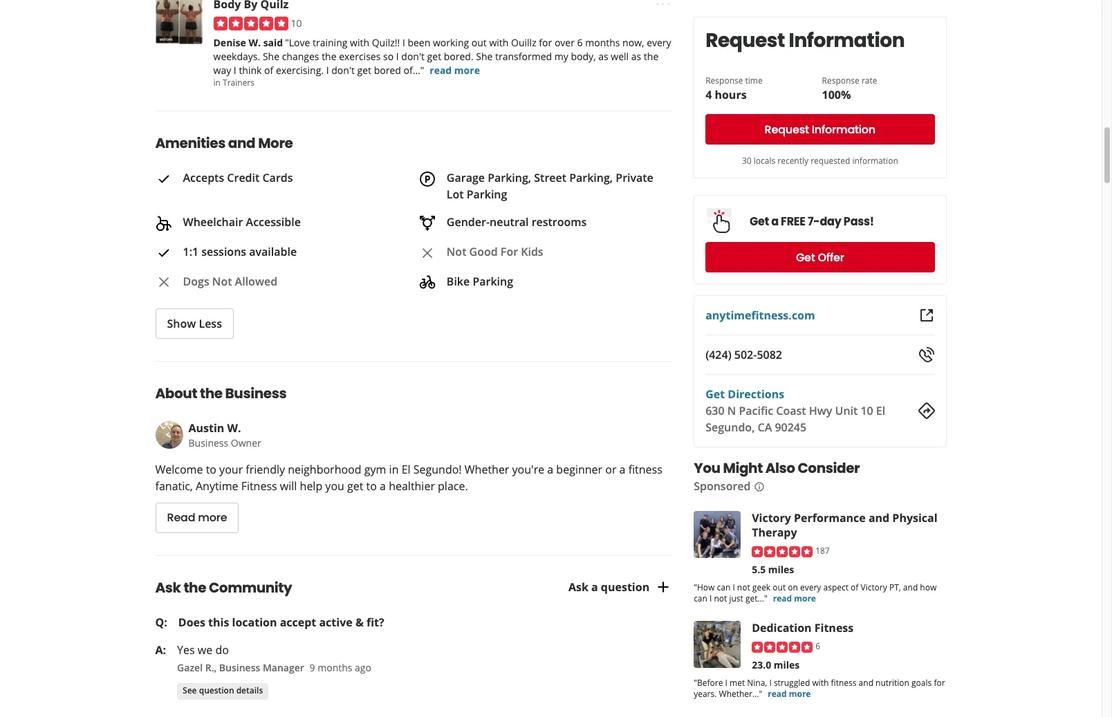 Task type: vqa. For each thing, say whether or not it's contained in the screenshot.
the ready.
no



Task type: locate. For each thing, give the bounding box(es) containing it.
0 horizontal spatial of
[[264, 64, 273, 77]]

&
[[355, 615, 364, 630]]

2 vertical spatial 5 star rating image
[[752, 641, 813, 653]]

parking down not good for kids
[[473, 274, 513, 289]]

more for topmost read more link
[[454, 64, 480, 77]]

0 vertical spatial 24 close v2 image
[[419, 245, 436, 261]]

0 vertical spatial of
[[264, 64, 273, 77]]

24 checkmark v2 image for 1:1
[[155, 245, 172, 261]]

1 vertical spatial information
[[812, 121, 876, 137]]

1 vertical spatial 5 star rating image
[[752, 546, 813, 557]]

more down '23.0 miles'
[[789, 688, 811, 700]]

information up requested
[[812, 121, 876, 137]]

5.5
[[752, 563, 766, 576]]

don't down exercises
[[331, 64, 355, 77]]

0 horizontal spatial as
[[598, 50, 608, 63]]

0 horizontal spatial every
[[647, 36, 671, 49]]

1 horizontal spatial ask
[[568, 580, 588, 595]]

response inside response rate 100%
[[822, 75, 859, 86]]

rate
[[862, 75, 877, 86]]

your
[[219, 462, 243, 477]]

24 close v2 image
[[419, 245, 436, 261], [155, 274, 172, 291]]

i down training
[[326, 64, 329, 77]]

a left 24 add v2 icon
[[591, 580, 598, 595]]

get left offer
[[796, 249, 815, 265]]

30 locals recently requested information
[[742, 155, 898, 167]]

trainers
[[223, 77, 254, 89]]

miles up struggled
[[774, 658, 800, 671]]

0 vertical spatial 6
[[577, 36, 583, 49]]

23.0
[[752, 658, 771, 671]]

0 vertical spatial parking
[[467, 187, 507, 202]]

0 horizontal spatial she
[[263, 50, 279, 63]]

5 star rating image
[[213, 17, 288, 31], [752, 546, 813, 557], [752, 641, 813, 653]]

request up time
[[706, 27, 785, 54]]

coast
[[776, 403, 806, 418]]

0 horizontal spatial ask
[[155, 578, 181, 597]]

performance
[[794, 510, 866, 526]]

now,
[[622, 36, 644, 49]]

get left free
[[750, 213, 769, 229]]

out inside "how can i not geek out on every aspect of victory pt, and how can i not just get…"
[[773, 581, 786, 593]]

read
[[430, 64, 452, 77], [773, 593, 792, 604], [768, 688, 787, 700]]

for inside "before i met nina, i struggled with fitness and nutrition goals for years. whether…"
[[934, 677, 945, 689]]

0 horizontal spatial el
[[402, 462, 411, 477]]

1 vertical spatial 10
[[861, 403, 873, 418]]

miles for dedication
[[774, 658, 800, 671]]

fanatic,
[[155, 478, 193, 494]]

1 horizontal spatial not
[[737, 581, 750, 593]]

1 vertical spatial request
[[765, 121, 809, 137]]

whether…"
[[719, 688, 762, 700]]

read more up the dedication fitness
[[773, 593, 816, 604]]

months right 9
[[318, 661, 352, 674]]

1 vertical spatial w.
[[227, 420, 241, 436]]

1 vertical spatial of
[[851, 581, 858, 593]]

day
[[820, 213, 841, 229]]

502-
[[734, 347, 757, 362]]

consider
[[798, 459, 860, 478]]

parking, left street
[[488, 170, 531, 185]]

0 vertical spatial every
[[647, 36, 671, 49]]

1 vertical spatial miles
[[774, 658, 800, 671]]

1 horizontal spatial out
[[773, 581, 786, 593]]

read more link up the dedication fitness
[[773, 593, 816, 604]]

response inside response time 4 hours
[[706, 75, 743, 86]]

response up 100%
[[822, 75, 859, 86]]

with right struggled
[[812, 677, 829, 689]]

24 more v2 image
[[655, 0, 672, 13]]

0 horizontal spatial don't
[[331, 64, 355, 77]]

0 vertical spatial 10
[[291, 17, 302, 30]]

time
[[745, 75, 763, 86]]

5 star rating image for i
[[752, 546, 813, 557]]

credit
[[227, 170, 260, 185]]

"how
[[694, 581, 715, 593]]

0 vertical spatial in
[[213, 77, 221, 89]]

0 vertical spatial not
[[447, 244, 466, 259]]

2 horizontal spatial get
[[796, 249, 815, 265]]

might
[[723, 459, 763, 478]]

1 vertical spatial parking
[[473, 274, 513, 289]]

with up exercises
[[350, 36, 369, 49]]

garage
[[447, 170, 485, 185]]

2 24 checkmark v2 image from the top
[[155, 245, 172, 261]]

get for get offer
[[796, 249, 815, 265]]

miles
[[768, 563, 794, 576], [774, 658, 800, 671]]

2 vertical spatial get
[[706, 387, 725, 402]]

1 horizontal spatial fitness
[[831, 677, 856, 689]]

1 horizontal spatial for
[[934, 677, 945, 689]]

0 horizontal spatial response
[[706, 75, 743, 86]]

24 phone v2 image
[[918, 346, 935, 363]]

fitness left nutrition in the bottom of the page
[[831, 677, 856, 689]]

5.5 miles
[[752, 563, 794, 576]]

more for read more link for dedication
[[789, 688, 811, 700]]

in inside welcome to your friendly neighborhood gym in el segundo! whether you're a beginner or a fitness fanatic, anytime fitness will help you get to a healthier place.
[[389, 462, 399, 477]]

0 horizontal spatial 6
[[577, 36, 583, 49]]

0 horizontal spatial not
[[212, 274, 232, 289]]

0 vertical spatial read more link
[[430, 64, 480, 77]]

get…"
[[745, 593, 767, 604]]

out left on
[[773, 581, 786, 593]]

1 vertical spatial request information
[[765, 121, 876, 137]]

10 right unit
[[861, 403, 873, 418]]

1 vertical spatial 24 close v2 image
[[155, 274, 172, 291]]

she right bored.
[[476, 50, 493, 63]]

request information inside button
[[765, 121, 876, 137]]

every inside "how can i not geek out on every aspect of victory pt, and how can i not just get…"
[[800, 581, 821, 593]]

neutral
[[490, 215, 529, 230]]

anytimefitness.com
[[706, 308, 815, 323]]

get inside welcome to your friendly neighborhood gym in el segundo! whether you're a beginner or a fitness fanatic, anytime fitness will help you get to a healthier place.
[[347, 478, 363, 494]]

don't up of…"
[[401, 50, 425, 63]]

just
[[729, 593, 743, 604]]

1 horizontal spatial not
[[447, 244, 466, 259]]

read more
[[430, 64, 480, 77], [773, 593, 816, 604], [768, 688, 811, 700]]

10
[[291, 17, 302, 30], [861, 403, 873, 418]]

2 horizontal spatial with
[[812, 677, 829, 689]]

business for austin w. business owner
[[188, 436, 228, 449]]

5 star rating image up 5.5 miles
[[752, 546, 813, 557]]

fitness down friendly
[[241, 478, 277, 494]]

2 vertical spatial read more
[[768, 688, 811, 700]]

well
[[611, 50, 629, 63]]

information up rate
[[789, 27, 905, 54]]

fitness inside welcome to your friendly neighborhood gym in el segundo! whether you're a beginner or a fitness fanatic, anytime fitness will help you get to a healthier place.
[[241, 478, 277, 494]]

read down bored.
[[430, 64, 452, 77]]

get down exercises
[[357, 64, 371, 77]]

request information
[[706, 27, 905, 54], [765, 121, 876, 137]]

1 vertical spatial get
[[796, 249, 815, 265]]

0 vertical spatial months
[[585, 36, 620, 49]]

victory
[[752, 510, 791, 526], [861, 581, 887, 593]]

0 horizontal spatial not
[[714, 593, 727, 604]]

0 vertical spatial don't
[[401, 50, 425, 63]]

about the business element
[[133, 361, 677, 533]]

get for get a free 7-day pass!
[[750, 213, 769, 229]]

1 horizontal spatial 6
[[815, 640, 820, 652]]

0 vertical spatial fitness
[[628, 462, 662, 477]]

training
[[313, 36, 347, 49]]

more right "read"
[[198, 510, 227, 526]]

el up healthier
[[402, 462, 411, 477]]

0 horizontal spatial fitness
[[628, 462, 662, 477]]

0 horizontal spatial w.
[[227, 420, 241, 436]]

not left geek
[[737, 581, 750, 593]]

more up the dedication fitness link
[[794, 593, 816, 604]]

1 horizontal spatial to
[[366, 478, 377, 494]]

pacific
[[739, 403, 773, 418]]

fitness down "how can i not geek out on every aspect of victory pt, and how can i not just get…"
[[814, 620, 854, 635]]

1 24 checkmark v2 image from the top
[[155, 171, 172, 187]]

get right you
[[347, 478, 363, 494]]

every right on
[[800, 581, 821, 593]]

body by quilz image
[[155, 0, 202, 44]]

0 vertical spatial to
[[206, 462, 216, 477]]

el right unit
[[876, 403, 885, 418]]

i right so on the left of page
[[396, 50, 399, 63]]

1 horizontal spatial el
[[876, 403, 885, 418]]

get directions 630 n pacific coast hwy unit 10 el segundo, ca 90245
[[706, 387, 885, 435]]

1 vertical spatial read more
[[773, 593, 816, 604]]

not
[[737, 581, 750, 593], [714, 593, 727, 604]]

0 vertical spatial question
[[601, 580, 649, 595]]

i left get…"
[[733, 581, 735, 593]]

can left just
[[694, 593, 707, 604]]

lot
[[447, 187, 464, 202]]

1 vertical spatial fitness
[[831, 677, 856, 689]]

with inside "before i met nina, i struggled with fitness and nutrition goals for years. whether…"
[[812, 677, 829, 689]]

0 vertical spatial get
[[750, 213, 769, 229]]

2 vertical spatial read
[[768, 688, 787, 700]]

w.
[[249, 36, 261, 49], [227, 420, 241, 436]]

read more
[[167, 510, 227, 526]]

anytime
[[196, 478, 238, 494]]

0 horizontal spatial parking,
[[488, 170, 531, 185]]

a:
[[155, 642, 166, 658]]

fitness right or
[[628, 462, 662, 477]]

request information up 30 locals recently requested information
[[765, 121, 876, 137]]

0 vertical spatial miles
[[768, 563, 794, 576]]

a right or
[[619, 462, 626, 477]]

garage parking, street parking, private lot parking
[[447, 170, 653, 202]]

1 horizontal spatial as
[[631, 50, 641, 63]]

with left ouillz
[[489, 36, 509, 49]]

offer
[[818, 249, 844, 265]]

every right now,
[[647, 36, 671, 49]]

0 horizontal spatial get
[[706, 387, 725, 402]]

24 close v2 image down 24 gender neutral v2 image
[[419, 245, 436, 261]]

out up bored.
[[472, 36, 487, 49]]

1 vertical spatial victory
[[861, 581, 887, 593]]

not right dogs
[[212, 274, 232, 289]]

1 horizontal spatial victory
[[861, 581, 887, 593]]

read right geek
[[773, 593, 792, 604]]

read more down bored.
[[430, 64, 480, 77]]

to
[[206, 462, 216, 477], [366, 478, 377, 494]]

as down now,
[[631, 50, 641, 63]]

w. for denise
[[249, 36, 261, 49]]

way
[[213, 64, 231, 77]]

photo of austin w. image
[[155, 421, 183, 449]]

24 close v2 image left dogs
[[155, 274, 172, 291]]

0 horizontal spatial for
[[539, 36, 552, 49]]

i right way
[[234, 64, 236, 77]]

business down do
[[219, 661, 260, 674]]

business inside 'austin w. business owner'
[[188, 436, 228, 449]]

business down austin
[[188, 436, 228, 449]]

0 vertical spatial business
[[225, 384, 286, 403]]

can right the "how
[[717, 581, 730, 593]]

dedication
[[752, 620, 812, 635]]

victory left pt,
[[861, 581, 887, 593]]

6 down the dedication fitness link
[[815, 640, 820, 652]]

question down "r.,"
[[199, 685, 234, 697]]

ask for ask a question
[[568, 580, 588, 595]]

in right gym
[[389, 462, 399, 477]]

1 horizontal spatial fitness
[[814, 620, 854, 635]]

show less
[[167, 316, 222, 331]]

0 vertical spatial w.
[[249, 36, 261, 49]]

and inside "how can i not geek out on every aspect of victory pt, and how can i not just get…"
[[903, 581, 918, 593]]

6 up "body,"
[[577, 36, 583, 49]]

victory down 16 info v2 image
[[752, 510, 791, 526]]

0 horizontal spatial fitness
[[241, 478, 277, 494]]

1 vertical spatial el
[[402, 462, 411, 477]]

fitness inside "before i met nina, i struggled with fitness and nutrition goals for years. whether…"
[[831, 677, 856, 689]]

as left the well
[[598, 50, 608, 63]]

w. inside 'austin w. business owner'
[[227, 420, 241, 436]]

weekdays.
[[213, 50, 260, 63]]

request information up 100%
[[706, 27, 905, 54]]

parking down garage on the top left of the page
[[467, 187, 507, 202]]

ask inside ask a question 'link'
[[568, 580, 588, 595]]

1 vertical spatial in
[[389, 462, 399, 477]]

geek
[[752, 581, 771, 593]]

1 vertical spatial months
[[318, 661, 352, 674]]

i left met
[[725, 677, 727, 689]]

months inside "love training with quilz!! i been working out with ouillz for over 6 months now, every weekdays. she changes the exercises so i don't get bored. she transformed my body, as well as the way i think of exercising. i don't get bored of…"
[[585, 36, 620, 49]]

0 horizontal spatial to
[[206, 462, 216, 477]]

5 star rating image up denise w. said
[[213, 17, 288, 31]]

1 horizontal spatial get
[[750, 213, 769, 229]]

of right think
[[264, 64, 273, 77]]

1 horizontal spatial 24 close v2 image
[[419, 245, 436, 261]]

you
[[694, 459, 720, 478]]

parking inside garage parking, street parking, private lot parking
[[467, 187, 507, 202]]

and right pt,
[[903, 581, 918, 593]]

1 horizontal spatial response
[[822, 75, 859, 86]]

5 star rating image for more
[[213, 17, 288, 31]]

business for about the business
[[225, 384, 286, 403]]

a down gym
[[380, 478, 386, 494]]

and
[[228, 134, 255, 153], [869, 510, 889, 526], [903, 581, 918, 593], [859, 677, 873, 689]]

response up hours
[[706, 75, 743, 86]]

0 vertical spatial out
[[472, 36, 487, 49]]

24 checkmark v2 image
[[155, 171, 172, 187], [155, 245, 172, 261]]

10 up "love
[[291, 17, 302, 30]]

the down now,
[[644, 50, 659, 63]]

1 horizontal spatial she
[[476, 50, 493, 63]]

and left more
[[228, 134, 255, 153]]

for left over
[[539, 36, 552, 49]]

w. left said
[[249, 36, 261, 49]]

r.,
[[205, 661, 217, 674]]

2 vertical spatial business
[[219, 661, 260, 674]]

of right aspect
[[851, 581, 858, 593]]

as
[[598, 50, 608, 63], [631, 50, 641, 63]]

1 horizontal spatial question
[[601, 580, 649, 595]]

0 vertical spatial fitness
[[241, 478, 277, 494]]

w. for austin
[[227, 420, 241, 436]]

0 vertical spatial 24 checkmark v2 image
[[155, 171, 172, 187]]

1 vertical spatial business
[[188, 436, 228, 449]]

parking, right street
[[569, 170, 613, 185]]

about
[[155, 384, 197, 403]]

24 checkmark v2 image left accepts
[[155, 171, 172, 187]]

hwy
[[809, 403, 832, 418]]

accepts
[[183, 170, 224, 185]]

1:1
[[183, 244, 199, 259]]

and inside victory performance and physical therapy
[[869, 510, 889, 526]]

recently
[[778, 155, 808, 167]]

for right goals
[[934, 677, 945, 689]]

1 vertical spatial don't
[[331, 64, 355, 77]]

read more link for victory
[[773, 593, 816, 604]]

every inside "love training with quilz!! i been working out with ouillz for over 6 months now, every weekdays. she changes the exercises so i don't get bored. she transformed my body, as well as the way i think of exercising. i don't get bored of…"
[[647, 36, 671, 49]]

miles up on
[[768, 563, 794, 576]]

request up recently
[[765, 121, 809, 137]]

w. up the owner
[[227, 420, 241, 436]]

1 vertical spatial read more link
[[773, 593, 816, 604]]

more down bored.
[[454, 64, 480, 77]]

free
[[781, 213, 806, 229]]

el
[[876, 403, 885, 418], [402, 462, 411, 477]]

2 vertical spatial read more link
[[768, 688, 811, 700]]

1 horizontal spatial w.
[[249, 36, 261, 49]]

get down been
[[427, 50, 441, 63]]

24 directions v2 image
[[918, 402, 935, 419]]

gym
[[364, 462, 386, 477]]

0 horizontal spatial 10
[[291, 17, 302, 30]]

in left trainers
[[213, 77, 221, 89]]

information
[[789, 27, 905, 54], [812, 121, 876, 137]]

out
[[472, 36, 487, 49], [773, 581, 786, 593]]

the inside 'element'
[[184, 578, 206, 597]]

0 horizontal spatial months
[[318, 661, 352, 674]]

2 parking, from the left
[[569, 170, 613, 185]]

1 horizontal spatial in
[[389, 462, 399, 477]]

5 star rating image up '23.0 miles'
[[752, 641, 813, 653]]

ask the community element
[[133, 555, 694, 717]]

0 horizontal spatial victory
[[752, 510, 791, 526]]

0 vertical spatial read more
[[430, 64, 480, 77]]

the up does
[[184, 578, 206, 597]]

street
[[534, 170, 566, 185]]

a right you're
[[547, 462, 553, 477]]

manager
[[263, 661, 304, 674]]

denise w. said
[[213, 36, 283, 49]]

months up the well
[[585, 36, 620, 49]]

show
[[167, 316, 196, 331]]

get up 630
[[706, 387, 725, 402]]

friendly
[[246, 462, 285, 477]]

1 response from the left
[[706, 75, 743, 86]]

1 vertical spatial to
[[366, 478, 377, 494]]

fitness
[[241, 478, 277, 494], [814, 620, 854, 635]]

amenities
[[155, 134, 225, 153]]

2 response from the left
[[822, 75, 859, 86]]

information inside button
[[812, 121, 876, 137]]

we
[[198, 642, 212, 658]]

0 horizontal spatial question
[[199, 685, 234, 697]]

1 as from the left
[[598, 50, 608, 63]]

request information button
[[706, 114, 935, 145]]

and left nutrition in the bottom of the page
[[859, 677, 873, 689]]

24 checkmark v2 image left the '1:1'
[[155, 245, 172, 261]]

read more for dedication
[[768, 688, 811, 700]]

read more link down '23.0 miles'
[[768, 688, 811, 700]]

1 horizontal spatial parking,
[[569, 170, 613, 185]]

not left just
[[714, 593, 727, 604]]

to down gym
[[366, 478, 377, 494]]

of…"
[[404, 64, 424, 77]]

question left 24 add v2 icon
[[601, 580, 649, 595]]

get
[[750, 213, 769, 229], [796, 249, 815, 265], [706, 387, 725, 402]]

0 vertical spatial get
[[427, 50, 441, 63]]



Task type: describe. For each thing, give the bounding box(es) containing it.
1 horizontal spatial with
[[489, 36, 509, 49]]

get offer link
[[706, 242, 935, 272]]

details
[[236, 685, 263, 697]]

aspect
[[823, 581, 849, 593]]

read more button
[[155, 503, 239, 533]]

get offer
[[796, 249, 844, 265]]

30
[[742, 155, 751, 167]]

not good for kids
[[447, 244, 543, 259]]

ca
[[758, 420, 772, 435]]

read more for victory
[[773, 593, 816, 604]]

and inside "before i met nina, i struggled with fitness and nutrition goals for years. whether…"
[[859, 677, 873, 689]]

out inside "love training with quilz!! i been working out with ouillz for over 6 months now, every weekdays. she changes the exercises so i don't get bored. she transformed my body, as well as the way i think of exercising. i don't get bored of…"
[[472, 36, 487, 49]]

for inside "love training with quilz!! i been working out with ouillz for over 6 months now, every weekdays. she changes the exercises so i don't get bored. she transformed my body, as well as the way i think of exercising. i don't get bored of…"
[[539, 36, 552, 49]]

fitness inside welcome to your friendly neighborhood gym in el segundo! whether you're a beginner or a fitness fanatic, anytime fitness will help you get to a healthier place.
[[628, 462, 662, 477]]

you might also consider
[[694, 459, 860, 478]]

whether
[[465, 462, 509, 477]]

miles for victory
[[768, 563, 794, 576]]

a left free
[[771, 213, 779, 229]]

exercises
[[339, 50, 381, 63]]

24 bicycle v2 image
[[419, 274, 436, 291]]

read for victory
[[773, 593, 792, 604]]

request inside 'request information' button
[[765, 121, 809, 137]]

owner
[[231, 436, 261, 449]]

(424)
[[706, 347, 731, 362]]

dedication fitness image
[[694, 621, 741, 668]]

goals
[[911, 677, 932, 689]]

the up austin
[[200, 384, 223, 403]]

beginner
[[556, 462, 602, 477]]

yes we do gazel r., business manager 9 months ago
[[177, 642, 371, 674]]

0 horizontal spatial in
[[213, 77, 221, 89]]

dedication fitness
[[752, 620, 854, 635]]

1 vertical spatial question
[[199, 685, 234, 697]]

victory inside "how can i not geek out on every aspect of victory pt, and how can i not just get…"
[[861, 581, 887, 593]]

24 gender neutral v2 image
[[419, 215, 436, 231]]

read
[[167, 510, 195, 526]]

in trainers
[[213, 77, 254, 89]]

anytimefitness.com link
[[706, 308, 815, 323]]

available
[[249, 244, 297, 259]]

nina,
[[747, 677, 767, 689]]

amenities and more
[[155, 134, 293, 153]]

locals
[[754, 155, 775, 167]]

read more link for dedication
[[768, 688, 811, 700]]

el inside get directions 630 n pacific coast hwy unit 10 el segundo, ca 90245
[[876, 403, 885, 418]]

1 vertical spatial get
[[357, 64, 371, 77]]

24 close v2 image for not
[[419, 245, 436, 261]]

you're
[[512, 462, 544, 477]]

23.0 miles
[[752, 658, 800, 671]]

active
[[319, 615, 353, 630]]

i left just
[[710, 593, 712, 604]]

more inside button
[[198, 510, 227, 526]]

1 parking, from the left
[[488, 170, 531, 185]]

over
[[555, 36, 575, 49]]

community
[[209, 578, 292, 597]]

0 vertical spatial read
[[430, 64, 452, 77]]

this
[[208, 615, 229, 630]]

ago
[[355, 661, 371, 674]]

gender-
[[447, 215, 490, 230]]

24 external link v2 image
[[918, 307, 935, 324]]

"before i met nina, i struggled with fitness and nutrition goals for years. whether…"
[[694, 677, 945, 700]]

1:1 sessions available
[[183, 244, 297, 259]]

transformed
[[495, 50, 552, 63]]

directions
[[728, 387, 784, 402]]

response for 4
[[706, 75, 743, 86]]

victory inside victory performance and physical therapy
[[752, 510, 791, 526]]

met
[[730, 677, 745, 689]]

accessible
[[246, 215, 301, 230]]

dedication fitness link
[[752, 620, 854, 635]]

of inside "love training with quilz!! i been working out with ouillz for over 6 months now, every weekdays. she changes the exercises so i don't get bored. she transformed my body, as well as the way i think of exercising. i don't get bored of…"
[[264, 64, 273, 77]]

get directions link
[[706, 387, 784, 402]]

2 she from the left
[[476, 50, 493, 63]]

90245
[[775, 420, 806, 435]]

el inside welcome to your friendly neighborhood gym in el segundo! whether you're a beginner or a fitness fanatic, anytime fitness will help you get to a healthier place.
[[402, 462, 411, 477]]

does
[[178, 615, 205, 630]]

denise
[[213, 36, 246, 49]]

place.
[[438, 478, 468, 494]]

you
[[325, 478, 344, 494]]

about the business
[[155, 384, 286, 403]]

the down training
[[322, 50, 336, 63]]

gazel
[[177, 661, 203, 674]]

2 as from the left
[[631, 50, 641, 63]]

24 parking v2 image
[[419, 171, 436, 187]]

24 add v2 image
[[655, 579, 672, 595]]

0 vertical spatial request
[[706, 27, 785, 54]]

months inside yes we do gazel r., business manager 9 months ago
[[318, 661, 352, 674]]

austin w. business owner
[[188, 420, 261, 449]]

healthier
[[389, 478, 435, 494]]

yes
[[177, 642, 195, 658]]

bike parking
[[447, 274, 513, 289]]

i left been
[[402, 36, 405, 49]]

ask a question
[[568, 580, 649, 595]]

bike
[[447, 274, 470, 289]]

0 horizontal spatial can
[[694, 593, 707, 604]]

10 inside get directions 630 n pacific coast hwy unit 10 el segundo, ca 90245
[[861, 403, 873, 418]]

16 info v2 image
[[753, 481, 765, 492]]

"love
[[285, 36, 310, 49]]

24 checkmark v2 image for accepts
[[155, 171, 172, 187]]

sponsored
[[694, 479, 751, 494]]

fit?
[[367, 615, 384, 630]]

1 she from the left
[[263, 50, 279, 63]]

0 horizontal spatial with
[[350, 36, 369, 49]]

"love training with quilz!! i been working out with ouillz for over 6 months now, every weekdays. she changes the exercises so i don't get bored. she transformed my body, as well as the way i think of exercising. i don't get bored of…"
[[213, 36, 671, 77]]

response for 100%
[[822, 75, 859, 86]]

hours
[[715, 87, 747, 102]]

austin
[[188, 420, 224, 436]]

ask a question link
[[568, 579, 672, 595]]

question inside 'link'
[[601, 580, 649, 595]]

read for dedication
[[768, 688, 787, 700]]

ask for ask the community
[[155, 578, 181, 597]]

of inside "how can i not geek out on every aspect of victory pt, and how can i not just get…"
[[851, 581, 858, 593]]

less
[[199, 316, 222, 331]]

i right nina,
[[769, 677, 772, 689]]

pt,
[[889, 581, 901, 593]]

wheelchair accessible
[[183, 215, 301, 230]]

on
[[788, 581, 798, 593]]

allowed
[[235, 274, 277, 289]]

will
[[280, 478, 297, 494]]

4
[[706, 87, 712, 102]]

6 inside "love training with quilz!! i been working out with ouillz for over 6 months now, every weekdays. she changes the exercises so i don't get bored. she transformed my body, as well as the way i think of exercising. i don't get bored of…"
[[577, 36, 583, 49]]

n
[[727, 403, 736, 418]]

my
[[554, 50, 568, 63]]

restrooms
[[532, 215, 587, 230]]

24 wheelchair v2 image
[[155, 215, 172, 231]]

does this location accept active & fit?
[[178, 615, 384, 630]]

"how can i not geek out on every aspect of victory pt, and how can i not just get…"
[[694, 581, 937, 604]]

business inside yes we do gazel r., business manager 9 months ago
[[219, 661, 260, 674]]

0 vertical spatial information
[[789, 27, 905, 54]]

get a free 7-day pass!
[[750, 213, 874, 229]]

more
[[258, 134, 293, 153]]

get inside get directions 630 n pacific coast hwy unit 10 el segundo, ca 90245
[[706, 387, 725, 402]]

bored
[[374, 64, 401, 77]]

more for read more link associated with victory
[[794, 593, 816, 604]]

or
[[605, 462, 616, 477]]

ouillz
[[511, 36, 536, 49]]

welcome to your friendly neighborhood gym in el segundo! whether you're a beginner or a fitness fanatic, anytime fitness will help you get to a healthier place.
[[155, 462, 662, 494]]

1 horizontal spatial can
[[717, 581, 730, 593]]

accept
[[280, 615, 316, 630]]

0 vertical spatial request information
[[706, 27, 905, 54]]

24 close v2 image for dogs
[[155, 274, 172, 291]]

changes
[[282, 50, 319, 63]]

exercising.
[[276, 64, 324, 77]]

amenities and more element
[[133, 111, 683, 339]]

victory performance and physical therapy image
[[694, 511, 741, 558]]

think
[[239, 64, 262, 77]]

5 star rating image for met
[[752, 641, 813, 653]]

a inside 'link'
[[591, 580, 598, 595]]



